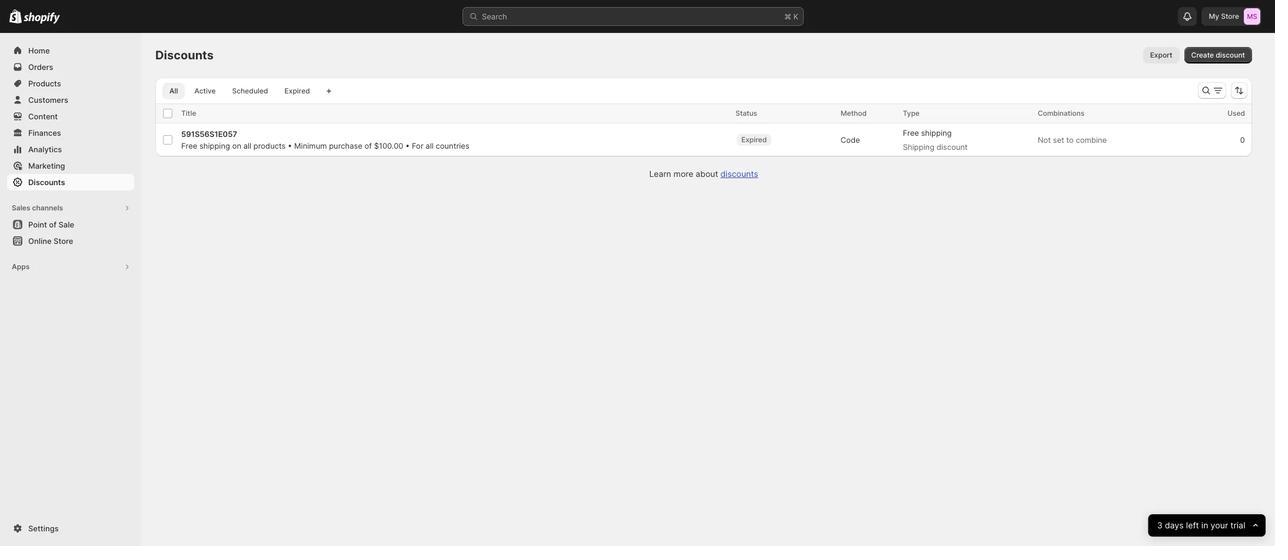 Task type: locate. For each thing, give the bounding box(es) containing it.
create discount button
[[1185, 47, 1253, 64]]

0 horizontal spatial discounts
[[28, 178, 65, 187]]

my store image
[[1244, 8, 1261, 25]]

shipping up the "shipping"
[[921, 128, 952, 138]]

analytics link
[[7, 141, 134, 158]]

0 horizontal spatial •
[[288, 141, 292, 151]]

0 horizontal spatial discount
[[937, 142, 968, 152]]

free
[[903, 128, 919, 138], [181, 141, 197, 151]]

scheduled
[[232, 87, 268, 95]]

1 vertical spatial discounts
[[28, 178, 65, 187]]

expired inside expired link
[[285, 87, 310, 95]]

expired inside expired dropdown button
[[742, 135, 767, 144]]

about
[[696, 169, 718, 179]]

title
[[181, 109, 196, 118]]

status
[[736, 109, 758, 118]]

analytics
[[28, 145, 62, 154]]

to
[[1067, 135, 1074, 145]]

your
[[1211, 521, 1229, 531]]

products
[[28, 79, 61, 88]]

of left sale
[[49, 220, 56, 230]]

free up the "shipping"
[[903, 128, 919, 138]]

apps
[[12, 263, 30, 271]]

all
[[243, 141, 251, 151], [426, 141, 434, 151]]

my
[[1209, 12, 1220, 21]]

shipping for on
[[200, 141, 230, 151]]

0 vertical spatial expired
[[285, 87, 310, 95]]

title button
[[181, 108, 208, 119]]

marketing
[[28, 161, 65, 171]]

learn more about discounts
[[649, 169, 758, 179]]

home
[[28, 46, 50, 55]]

discounts up all at the top of the page
[[155, 48, 214, 62]]

1 horizontal spatial shipping
[[921, 128, 952, 138]]

orders
[[28, 62, 53, 72]]

code
[[841, 135, 860, 145]]

0 horizontal spatial of
[[49, 220, 56, 230]]

store inside button
[[54, 237, 73, 246]]

0 vertical spatial store
[[1221, 12, 1240, 21]]

expired right "scheduled"
[[285, 87, 310, 95]]

discounts down marketing
[[28, 178, 65, 187]]

1 vertical spatial of
[[49, 220, 56, 230]]

shipping inside the free shipping shipping discount
[[921, 128, 952, 138]]

of inside button
[[49, 220, 56, 230]]

0 horizontal spatial all
[[243, 141, 251, 151]]

discounts
[[155, 48, 214, 62], [28, 178, 65, 187]]

store for my store
[[1221, 12, 1240, 21]]

3 days left in your trial
[[1158, 521, 1246, 531]]

used button
[[1228, 108, 1257, 119]]

store down sale
[[54, 237, 73, 246]]

discount right create
[[1216, 51, 1245, 59]]

free inside the free shipping shipping discount
[[903, 128, 919, 138]]

settings link
[[7, 521, 134, 537]]

of
[[365, 141, 372, 151], [49, 220, 56, 230]]

discounts link
[[721, 169, 758, 179]]

• right products
[[288, 141, 292, 151]]

1 all from the left
[[243, 141, 251, 151]]

shipping down 591s56s1e057 at top
[[200, 141, 230, 151]]

0 horizontal spatial shipping
[[200, 141, 230, 151]]

1 vertical spatial store
[[54, 237, 73, 246]]

0 vertical spatial free
[[903, 128, 919, 138]]

1 horizontal spatial store
[[1221, 12, 1240, 21]]

finances link
[[7, 125, 134, 141]]

1 horizontal spatial expired
[[742, 135, 767, 144]]

0 horizontal spatial free
[[181, 141, 197, 151]]

•
[[288, 141, 292, 151], [406, 141, 410, 151]]

expired button
[[736, 128, 785, 152]]

1 • from the left
[[288, 141, 292, 151]]

online store
[[28, 237, 73, 246]]

expired link
[[278, 83, 317, 99]]

1 vertical spatial discount
[[937, 142, 968, 152]]

0 vertical spatial of
[[365, 141, 372, 151]]

1 horizontal spatial all
[[426, 141, 434, 151]]

all button
[[162, 83, 185, 99]]

0 vertical spatial discount
[[1216, 51, 1245, 59]]

all right for
[[426, 141, 434, 151]]

store right my
[[1221, 12, 1240, 21]]

countries
[[436, 141, 470, 151]]

tab list
[[160, 82, 319, 99]]

orders link
[[7, 59, 134, 75]]

used
[[1228, 109, 1245, 118]]

purchase
[[329, 141, 363, 151]]

1 vertical spatial free
[[181, 141, 197, 151]]

0 horizontal spatial expired
[[285, 87, 310, 95]]

all
[[170, 87, 178, 95]]

shipping
[[921, 128, 952, 138], [200, 141, 230, 151]]

of left $100.00
[[365, 141, 372, 151]]

store for online store
[[54, 237, 73, 246]]

expired down status at the top right
[[742, 135, 767, 144]]

1 horizontal spatial discount
[[1216, 51, 1245, 59]]

1 horizontal spatial •
[[406, 141, 410, 151]]

all right 'on'
[[243, 141, 251, 151]]

free down 591s56s1e057 at top
[[181, 141, 197, 151]]

expired
[[285, 87, 310, 95], [742, 135, 767, 144]]

• left for
[[406, 141, 410, 151]]

0 vertical spatial shipping
[[921, 128, 952, 138]]

finances
[[28, 128, 61, 138]]

discount right the "shipping"
[[937, 142, 968, 152]]

type
[[903, 109, 920, 118]]

home link
[[7, 42, 134, 59]]

1 vertical spatial expired
[[742, 135, 767, 144]]

shopify image
[[9, 9, 22, 24], [24, 12, 60, 24]]

0 horizontal spatial store
[[54, 237, 73, 246]]

store
[[1221, 12, 1240, 21], [54, 237, 73, 246]]

apps button
[[7, 259, 134, 275]]

1 horizontal spatial discounts
[[155, 48, 214, 62]]

days
[[1165, 521, 1184, 531]]

export button
[[1143, 47, 1180, 64]]

1 horizontal spatial free
[[903, 128, 919, 138]]

1 vertical spatial shipping
[[200, 141, 230, 151]]

discounts link
[[7, 174, 134, 191]]

discount
[[1216, 51, 1245, 59], [937, 142, 968, 152]]

create discount
[[1192, 51, 1245, 59]]

0
[[1241, 135, 1245, 145]]

$100.00
[[374, 141, 403, 151]]

sales channels
[[12, 204, 63, 212]]



Task type: vqa. For each thing, say whether or not it's contained in the screenshot.
the Scheduled link
yes



Task type: describe. For each thing, give the bounding box(es) containing it.
export
[[1150, 51, 1173, 59]]

not
[[1038, 135, 1051, 145]]

customers link
[[7, 92, 134, 108]]

set
[[1053, 135, 1065, 145]]

marketing link
[[7, 158, 134, 174]]

active link
[[187, 83, 223, 99]]

learn
[[649, 169, 671, 179]]

shipping
[[903, 142, 935, 152]]

active
[[194, 87, 216, 95]]

591s56s1e057
[[181, 129, 237, 139]]

⌘
[[785, 12, 792, 21]]

left
[[1187, 521, 1200, 531]]

3 days left in your trial button
[[1149, 515, 1266, 537]]

tab list containing all
[[160, 82, 319, 99]]

in
[[1202, 521, 1209, 531]]

more
[[674, 169, 694, 179]]

my store
[[1209, 12, 1240, 21]]

sales channels button
[[7, 200, 134, 217]]

minimum
[[294, 141, 327, 151]]

online store button
[[0, 233, 141, 250]]

products link
[[7, 75, 134, 92]]

discounts
[[721, 169, 758, 179]]

sales
[[12, 204, 30, 212]]

not set to combine
[[1038, 135, 1107, 145]]

2 • from the left
[[406, 141, 410, 151]]

2 all from the left
[[426, 141, 434, 151]]

on
[[232, 141, 241, 151]]

combine
[[1076, 135, 1107, 145]]

point of sale link
[[7, 217, 134, 233]]

trial
[[1231, 521, 1246, 531]]

combinations
[[1038, 109, 1085, 118]]

sale
[[59, 220, 74, 230]]

0 vertical spatial discounts
[[155, 48, 214, 62]]

content link
[[7, 108, 134, 125]]

point of sale button
[[0, 217, 141, 233]]

method
[[841, 109, 867, 118]]

online store link
[[7, 233, 134, 250]]

discount inside create discount button
[[1216, 51, 1245, 59]]

point of sale
[[28, 220, 74, 230]]

discount inside the free shipping shipping discount
[[937, 142, 968, 152]]

⌘ k
[[785, 12, 799, 21]]

content
[[28, 112, 58, 121]]

free shipping shipping discount
[[903, 128, 968, 152]]

create
[[1192, 51, 1214, 59]]

free for free shipping on all products • minimum purchase of $100.00 • for all countries
[[181, 141, 197, 151]]

scheduled link
[[225, 83, 275, 99]]

for
[[412, 141, 424, 151]]

channels
[[32, 204, 63, 212]]

3
[[1158, 521, 1163, 531]]

0 horizontal spatial shopify image
[[9, 9, 22, 24]]

discounts inside discounts link
[[28, 178, 65, 187]]

settings
[[28, 524, 59, 534]]

shipping for shipping
[[921, 128, 952, 138]]

free for free shipping shipping discount
[[903, 128, 919, 138]]

1 horizontal spatial shopify image
[[24, 12, 60, 24]]

customers
[[28, 95, 68, 105]]

point
[[28, 220, 47, 230]]

online
[[28, 237, 52, 246]]

1 horizontal spatial of
[[365, 141, 372, 151]]

k
[[794, 12, 799, 21]]

free shipping on all products • minimum purchase of $100.00 • for all countries
[[181, 141, 470, 151]]

search
[[482, 12, 507, 21]]

products
[[254, 141, 286, 151]]



